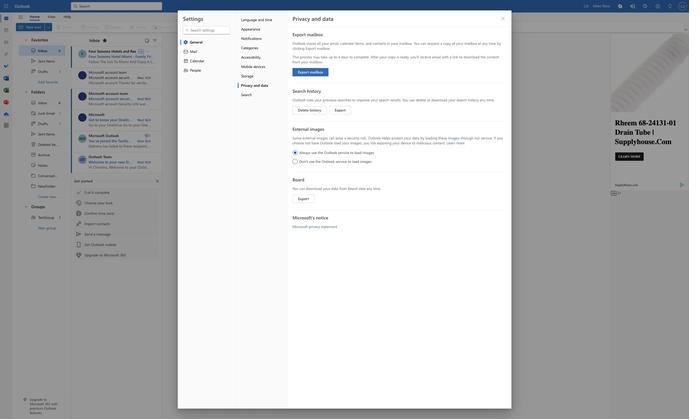 Task type: vqa. For each thing, say whether or not it's contained in the screenshot.


Task type: locate. For each thing, give the bounding box(es) containing it.
mail
[[190, 49, 197, 54]]

2 1 from the top
[[59, 111, 61, 116]]

0 vertical spatial use
[[311, 150, 317, 155]]

favorite
[[46, 79, 58, 84]]

message list no conversations selected list box
[[71, 46, 198, 419]]

inbox inside favorites tree
[[38, 48, 47, 53]]

1 horizontal spatial all
[[317, 41, 321, 46]]

board element
[[293, 186, 507, 203]]

5 wed from the top
[[137, 160, 144, 164]]

a inside outlook stores all your email, calendar items, and contacts in your mailbox. you can request a copy of your mailbox at any time by clicking export mailbox.
[[441, 41, 442, 46]]

upgrade to microsoft 365 with premium outlook features
[[30, 398, 58, 415]]

0 of 6 complete
[[85, 190, 110, 195]]

premium
[[30, 407, 43, 411]]

testgroup
[[118, 139, 135, 144], [38, 215, 54, 220]]

0 horizontal spatial from
[[293, 59, 300, 64]]

may
[[313, 55, 320, 59]]

search for search history
[[293, 88, 306, 94]]

microsoft image
[[78, 114, 87, 122]]

seasons for hotel
[[97, 54, 111, 59]]

 tree item
[[19, 66, 65, 77], [19, 118, 65, 129]]

all inside outlook stores all your email, calendar items, and contacts in your mailbox. you can request a copy of your mailbox at any time by clicking export mailbox.
[[317, 41, 321, 46]]

searches
[[338, 98, 351, 103]]

1 vertical spatial  button
[[21, 87, 30, 97]]

1 horizontal spatial upgrade
[[85, 253, 99, 258]]

get started
[[74, 179, 93, 184]]

0 vertical spatial drafts
[[38, 69, 48, 74]]

 drafts down the junk
[[31, 121, 48, 126]]

by up content
[[497, 41, 501, 46]]

4 for second  'tree item'
[[58, 100, 61, 105]]

appearance
[[241, 27, 260, 32]]

 up add favorite tree item
[[31, 69, 36, 74]]

this process may take up to 4 days to complete.  after your copy is ready, you'll receive email with a link to download the content from your mailbox.
[[293, 55, 499, 64]]

microsoft account team for microsoft account security info verification
[[89, 70, 127, 75]]

 left the folders
[[24, 90, 28, 94]]

group inside "message list no conversations selected" list box
[[136, 139, 146, 144]]

0 vertical spatial time
[[265, 17, 272, 22]]

 drafts for 
[[31, 121, 48, 126]]

0 vertical spatial copy
[[443, 41, 451, 46]]

all inside  mark all as read
[[228, 24, 231, 29]]

 for folders
[[24, 90, 28, 94]]

to inside the some external images can pose a security risk. outlook helps protect your data by loading these images through our service. if you choose not have outlook load your images, you risk exposing your device to malicious content.
[[412, 141, 416, 146]]

 down favorites
[[31, 48, 36, 53]]

0 vertical spatial  tree item
[[19, 45, 65, 56]]

1 vertical spatial history
[[468, 98, 479, 103]]

0 vertical spatial of
[[452, 41, 455, 46]]

time inside outlook stores all your email, calendar items, and contacts in your mailbox. you can request a copy of your mailbox at any time by clicking export mailbox.
[[489, 41, 496, 46]]

2 vertical spatial load
[[352, 159, 359, 164]]

inbox for second  'tree item'
[[38, 100, 47, 105]]

1 horizontal spatial privacy
[[293, 15, 310, 22]]

folders tree item
[[19, 87, 65, 98]]

by
[[497, 41, 501, 46], [421, 136, 425, 141]]

sent inside tree
[[38, 132, 45, 137]]

copy inside outlook stores all your email, calendar items, and contacts in your mailbox. you can request a copy of your mailbox at any time by clicking export mailbox.
[[443, 41, 451, 46]]

3  button from the top
[[21, 202, 30, 212]]

a left the "link"
[[450, 55, 452, 59]]

get to know your onedrive – how to back up your pc and mobile
[[89, 117, 198, 122]]

1 horizontal spatial of
[[452, 41, 455, 46]]

0 horizontal spatial privacy and data
[[241, 83, 268, 88]]

 inside tree
[[31, 121, 36, 126]]

wed for outlook.com
[[137, 160, 144, 164]]

data
[[323, 15, 334, 22], [261, 83, 268, 88], [413, 136, 420, 141], [331, 186, 338, 191]]

mailbox
[[307, 32, 323, 37], [465, 41, 477, 46], [310, 70, 323, 75]]

history
[[60, 173, 72, 178]]

folder
[[57, 194, 67, 199]]

1 for  tree item at the top left of page
[[59, 111, 61, 116]]

outlook up delete
[[293, 98, 306, 103]]

added
[[148, 96, 159, 101]]

security
[[119, 75, 131, 80], [120, 96, 133, 101], [347, 136, 360, 141]]

to do image
[[4, 64, 9, 69]]

with
[[442, 55, 449, 59], [51, 402, 58, 407]]

 tree item up add favorite tree item
[[19, 56, 65, 66]]

how
[[138, 117, 146, 122]]

with right email
[[442, 55, 449, 59]]

2 horizontal spatial download
[[464, 55, 480, 59]]

export mailbox down the process
[[298, 70, 323, 75]]

1 horizontal spatial up
[[329, 55, 333, 59]]

copy right request
[[443, 41, 451, 46]]

info for was
[[134, 96, 140, 101]]

0 vertical spatial history
[[307, 88, 321, 94]]

outlook.com
[[126, 160, 148, 165]]

1 vertical spatial up
[[160, 117, 164, 122]]

microsoft account team up microsoft account security info was added
[[89, 91, 128, 96]]

2 sent from the top
[[38, 132, 45, 137]]

0 vertical spatial all
[[228, 24, 231, 29]]

was
[[141, 96, 147, 101]]

document
[[0, 0, 690, 420]]

by left loading
[[421, 136, 425, 141]]

have
[[312, 141, 319, 146]]

time. inside the search history element
[[487, 98, 495, 103]]

1 for  'tree item' within the tree
[[59, 121, 61, 126]]

1 vertical spatial with
[[51, 402, 58, 407]]

message
[[96, 232, 111, 237]]


[[145, 133, 150, 139]]

outlook down always use the outlook service to load images
[[322, 159, 335, 164]]

mobile devices
[[241, 64, 265, 69]]

 button
[[153, 177, 162, 186]]

load for don't use the outlook service to load images
[[352, 159, 359, 164]]

 tree item
[[19, 56, 65, 66], [19, 129, 65, 139]]

1 vertical spatial service
[[336, 159, 347, 164]]

history inside button
[[310, 108, 321, 113]]

6
[[92, 190, 94, 195]]

1  from the top
[[31, 69, 36, 74]]

1 horizontal spatial mobile
[[186, 117, 198, 122]]

1 drafts from the top
[[38, 69, 48, 74]]

2 microsoft account team from the top
[[89, 91, 128, 96]]

2  from the top
[[24, 90, 28, 94]]

2  drafts from the top
[[31, 121, 48, 126]]

tree
[[19, 98, 72, 202]]

1 inside favorites tree
[[59, 69, 61, 74]]

2 vertical spatial items
[[52, 142, 60, 147]]

wed 10/4 for onedrive
[[137, 118, 151, 122]]

10/4 for group
[[145, 139, 151, 143]]

privacy inside privacy and data button
[[241, 83, 253, 88]]

zone
[[107, 211, 114, 216]]

mt
[[80, 73, 85, 78], [80, 94, 85, 99]]

mailbox up stores
[[307, 32, 323, 37]]

send a message
[[85, 232, 111, 237]]

 inside tree
[[31, 132, 36, 137]]

mailbox. up the take
[[317, 46, 331, 51]]

4 wed from the top
[[137, 139, 144, 143]]

0 vertical spatial 
[[31, 48, 36, 53]]

0 vertical spatial 
[[31, 58, 36, 64]]

 inside favorites tree
[[31, 58, 36, 64]]

 inside tree item
[[31, 215, 36, 220]]

3 1 from the top
[[59, 121, 61, 126]]

ad up family
[[140, 49, 143, 53]]

use right always
[[311, 150, 317, 155]]

4 down "favorites" tree item
[[58, 48, 61, 53]]


[[31, 142, 36, 147]]

0
[[85, 190, 87, 195]]

0 vertical spatial microsoft account team
[[89, 70, 127, 75]]

0 vertical spatial with
[[442, 55, 449, 59]]

all for 
[[228, 24, 231, 29]]

favorites tree item
[[19, 35, 65, 45]]

1 vertical spatial  tree item
[[19, 98, 65, 108]]

0 vertical spatial 
[[24, 38, 28, 42]]

1 horizontal spatial by
[[497, 41, 501, 46]]


[[31, 111, 36, 116]]

 left the groups
[[24, 205, 28, 209]]


[[76, 222, 81, 227]]

you right if
[[497, 136, 503, 141]]

from down clicking
[[293, 59, 300, 64]]

2  from the top
[[31, 100, 36, 105]]

1 vertical spatial info
[[134, 96, 140, 101]]

0 vertical spatial ad
[[140, 49, 143, 53]]

service for always use the outlook service to load images
[[338, 150, 349, 155]]

2  from the top
[[31, 184, 36, 189]]

in
[[387, 41, 390, 46]]

5 wed 10/4 from the top
[[137, 160, 151, 164]]

privacy and data heading
[[293, 15, 334, 22]]

0 vertical spatial 365
[[120, 253, 126, 258]]

external
[[303, 136, 316, 141]]

1  inbox from the top
[[31, 48, 47, 53]]

 for  newfolder
[[31, 184, 36, 189]]

1 vertical spatial load
[[355, 150, 362, 155]]

microsoft's notice
[[293, 215, 328, 221]]

0 vertical spatial privacy and data
[[293, 15, 334, 22]]

microsoft's
[[293, 215, 315, 221]]

inbox 
[[89, 37, 108, 43]]

2 wed from the top
[[137, 97, 144, 101]]

0 vertical spatial contacts
[[373, 41, 386, 46]]

privacy and data button
[[238, 81, 287, 90]]


[[76, 201, 81, 206]]

hotel down the four seasons hotels and resorts
[[112, 54, 121, 59]]

service up "don't use the outlook service to load images" at top
[[338, 150, 349, 155]]

1  button from the top
[[21, 35, 30, 45]]

any
[[482, 41, 488, 46], [480, 98, 486, 103], [367, 186, 372, 191]]

mobile up upgrade to microsoft 365
[[105, 242, 116, 247]]

2  from the top
[[31, 121, 36, 126]]

outlook inside the search history element
[[293, 98, 306, 103]]

 drafts inside favorites tree
[[31, 69, 48, 74]]

export button inside the search history element
[[329, 106, 351, 115]]

delete history button
[[293, 106, 327, 115]]

the for you've joined the testgroup group
[[112, 139, 117, 144]]

mt inside microsoft account team image
[[80, 94, 85, 99]]

outlook team
[[89, 154, 112, 159]]

1 horizontal spatial hotel
[[161, 54, 170, 59]]

1 vertical spatial 
[[31, 121, 36, 126]]

mailbox down the may
[[310, 70, 323, 75]]

wed 10/4 for verification
[[137, 76, 151, 80]]

to down 'images,'
[[350, 150, 354, 155]]

365 inside upgrade to microsoft 365 with premium outlook features
[[45, 402, 50, 407]]

1 down  tree item at the top left of page
[[59, 121, 61, 126]]

outlook inside upgrade to microsoft 365 with premium outlook features
[[44, 407, 56, 411]]

1 mt from the top
[[80, 73, 85, 78]]

4 inside favorites tree
[[58, 48, 61, 53]]

settings heading
[[183, 15, 203, 22]]

1 vertical spatial  inbox
[[31, 100, 47, 105]]

results.
[[390, 98, 402, 103]]

 button inside groups tree item
[[21, 202, 30, 212]]

 tree item up create
[[19, 181, 65, 192]]

export inside board element
[[298, 196, 309, 201]]

new left folder
[[49, 194, 56, 199]]

stores
[[307, 41, 316, 46]]

 tree item down the junk
[[19, 118, 65, 129]]

upgrade for upgrade to microsoft 365 with premium outlook features
[[30, 398, 43, 402]]

Select a conversation checkbox
[[78, 114, 89, 122]]

onedrive image
[[4, 112, 9, 117]]

1 right  testgroup
[[59, 215, 61, 220]]

privacy and data down storage
[[241, 83, 268, 88]]

team up microsoft account security info was added
[[120, 91, 128, 96]]

0 vertical spatial privacy
[[293, 15, 310, 22]]

0 horizontal spatial group
[[46, 226, 56, 231]]

inbox heading
[[82, 35, 109, 46]]

the down have
[[318, 150, 323, 155]]

1 inside  tree item
[[59, 111, 61, 116]]

mt up microsoft account team image in the left top of the page
[[80, 73, 85, 78]]

import contacts
[[85, 222, 110, 226]]

1 wed 10/4 from the top
[[137, 76, 151, 80]]

1 vertical spatial  drafts
[[31, 121, 48, 126]]

protect
[[392, 136, 403, 141]]

get left "started"
[[74, 179, 80, 184]]

the inside "message list no conversations selected" list box
[[112, 139, 117, 144]]

 tree item
[[19, 171, 72, 181], [19, 181, 65, 192]]

4 down folders tree item
[[58, 100, 61, 105]]

 for  testgroup
[[31, 215, 36, 220]]

contacts inside "message list no conversations selected" list box
[[97, 222, 110, 226]]

ad inside "message list no conversations selected" list box
[[140, 49, 143, 53]]

1 vertical spatial sent
[[38, 132, 45, 137]]

export button down searches
[[329, 106, 351, 115]]

 tree item up add
[[19, 66, 65, 77]]

privacy
[[293, 15, 310, 22], [241, 83, 253, 88]]

1 vertical spatial drafts
[[38, 121, 48, 126]]

1 vertical spatial time
[[489, 41, 496, 46]]

3  from the top
[[24, 205, 28, 209]]

service for don't use the outlook service to load images
[[336, 159, 347, 164]]

dialog
[[0, 0, 690, 420]]

 sent items up  tree item
[[31, 132, 55, 137]]


[[31, 173, 36, 178], [31, 184, 36, 189]]

privacy inside privacy and data tab panel
[[293, 15, 310, 22]]

security left 'was' at the left top of page
[[120, 96, 133, 101]]

drafts inside tree
[[38, 121, 48, 126]]

board left view
[[348, 186, 358, 191]]

export mailbox element
[[293, 41, 507, 76]]

1  drafts from the top
[[31, 69, 48, 74]]

don't
[[299, 159, 308, 164]]

1 right email
[[59, 111, 61, 116]]

2 seasons from the top
[[97, 54, 111, 59]]

0 vertical spatial up
[[329, 55, 333, 59]]

2  sent items from the top
[[31, 132, 55, 137]]

1 vertical spatial copy
[[388, 55, 396, 59]]

2  tree item from the top
[[19, 98, 65, 108]]

0 vertical spatial new
[[118, 160, 125, 165]]

0 horizontal spatial privacy
[[241, 83, 253, 88]]

1 up add favorite tree item
[[59, 69, 61, 74]]

content
[[487, 55, 499, 59]]

2 mt from the top
[[80, 94, 85, 99]]

new
[[38, 226, 45, 231]]

to down team
[[105, 160, 109, 165]]

 drafts for 
[[31, 69, 48, 74]]

0 vertical spatial info
[[132, 75, 138, 80]]

outlook inside outlook stores all your email, calendar items, and contacts in your mailbox. you can request a copy of your mailbox at any time by clicking export mailbox.
[[293, 41, 306, 46]]

export mailbox up stores
[[293, 32, 323, 37]]

1 vertical spatial 
[[31, 100, 36, 105]]

3 wed 10/4 from the top
[[137, 118, 151, 122]]

four right f
[[89, 49, 96, 54]]

1  from the top
[[24, 38, 28, 42]]

 button for favorites
[[21, 35, 30, 45]]

premium features image
[[23, 399, 27, 402]]

copy left is
[[388, 55, 396, 59]]

mailbox. up export mailbox button
[[310, 59, 323, 64]]

1  from the top
[[31, 48, 36, 53]]

 tree item
[[19, 45, 65, 56], [19, 98, 65, 108]]

 sent items up add favorite tree item
[[31, 58, 55, 64]]

2  inbox from the top
[[31, 100, 47, 105]]

and up appearance button
[[258, 17, 264, 22]]

to
[[334, 55, 337, 59], [350, 55, 353, 59], [459, 55, 463, 59], [352, 98, 356, 103], [96, 117, 99, 122], [147, 117, 150, 122], [412, 141, 416, 146], [350, 150, 354, 155], [348, 159, 351, 164], [105, 160, 109, 165], [100, 253, 103, 258], [44, 398, 47, 402]]

get for get to know your onedrive – how to back up your pc and mobile
[[89, 117, 95, 122]]

team for was
[[120, 91, 128, 96]]

copy
[[443, 41, 451, 46], [388, 55, 396, 59]]

microsoft account team for microsoft account security info was added
[[89, 91, 128, 96]]

 button inside "favorites" tree item
[[21, 35, 30, 45]]

outlook left stores
[[293, 41, 306, 46]]

10/4 for outlook.com
[[145, 160, 151, 164]]

accessibility
[[241, 55, 261, 60]]

tab list
[[26, 13, 75, 21]]

0 vertical spatial get
[[89, 117, 95, 122]]

 inbox for 1st  'tree item' from the top of the application containing settings
[[31, 48, 47, 53]]

microsoft account team image
[[78, 92, 87, 101]]

newfolder
[[38, 184, 56, 189]]

to down always use the outlook service to load images
[[348, 159, 351, 164]]

external images
[[293, 126, 324, 132]]

2  from the top
[[31, 132, 36, 137]]

mailbox inside button
[[310, 70, 323, 75]]

download inside 'this process may take up to 4 days to complete.  after your copy is ready, you'll receive email with a link to download the content from your mailbox.'
[[464, 55, 480, 59]]

 inside favorites tree
[[31, 69, 36, 74]]

and up stores
[[312, 15, 321, 22]]

1 horizontal spatial download
[[432, 98, 448, 103]]

0 horizontal spatial search
[[379, 98, 389, 103]]

1 hotel from the left
[[112, 54, 121, 59]]

2  tree item from the top
[[19, 118, 65, 129]]

2 vertical spatial download
[[306, 186, 322, 191]]

1 horizontal spatial 
[[183, 68, 189, 73]]

1 search from the left
[[379, 98, 389, 103]]

junk
[[38, 111, 45, 116]]

with inside 'this process may take up to 4 days to complete.  after your copy is ready, you'll receive email with a link to download the content from your mailbox.'
[[442, 55, 449, 59]]

export inside outlook stores all your email, calendar items, and contacts in your mailbox. you can request a copy of your mailbox at any time by clicking export mailbox.
[[306, 46, 316, 51]]

settings tab list
[[178, 10, 235, 409]]

time. inside board element
[[373, 186, 381, 191]]

1 vertical spatial upgrade
[[30, 398, 43, 402]]

group down how
[[136, 139, 146, 144]]

1 vertical spatial items
[[46, 132, 55, 137]]

0 vertical spatial sent
[[38, 59, 45, 64]]

mobile right pc
[[186, 117, 198, 122]]

1 horizontal spatial export button
[[329, 106, 351, 115]]

1 vertical spatial microsoft account team
[[89, 91, 128, 96]]

2 four from the top
[[89, 54, 96, 59]]

inbox down "favorites" tree item
[[38, 48, 47, 53]]

calendar image
[[4, 28, 9, 33]]

4 inside tree
[[58, 100, 61, 105]]

1 vertical spatial you
[[403, 98, 409, 103]]

ready,
[[400, 55, 410, 59]]

the right joined
[[112, 139, 117, 144]]

mail image
[[4, 16, 9, 21]]

outlook right have
[[320, 141, 333, 146]]

you left risk
[[364, 141, 370, 146]]

1 vertical spatial from
[[339, 186, 347, 191]]

1 seasons from the top
[[97, 49, 111, 54]]

1 microsoft account team from the top
[[89, 70, 127, 75]]

a inside the some external images can pose a security risk. outlook helps protect your data by loading these images through our service. if you choose not have outlook load your images, you risk exposing your device to malicious content.
[[344, 136, 346, 141]]

0 vertical spatial  tree item
[[19, 66, 65, 77]]

 tree item inside tree
[[19, 118, 65, 129]]

 inside favorites tree
[[31, 48, 36, 53]]

0 vertical spatial  button
[[21, 35, 30, 45]]

2 wed 10/4 from the top
[[137, 97, 151, 101]]

2  tree item from the top
[[19, 129, 65, 139]]

1 horizontal spatial contacts
[[373, 41, 386, 46]]

1  sent items from the top
[[31, 58, 55, 64]]

1 vertical spatial export button
[[293, 195, 314, 203]]

testgroup up new group
[[38, 215, 54, 220]]

the inside 'this process may take up to 4 days to complete.  after your copy is ready, you'll receive email with a link to download the content from your mailbox.'
[[481, 55, 486, 59]]

privacy and data up stores
[[293, 15, 334, 22]]

you've joined the testgroup group
[[89, 139, 146, 144]]

use for don't
[[309, 159, 315, 164]]

4
[[58, 48, 61, 53], [338, 55, 340, 59], [58, 100, 61, 105]]

0 vertical spatial items
[[46, 59, 55, 64]]

content.
[[433, 141, 446, 146]]

up
[[329, 55, 333, 59], [160, 117, 164, 122]]

new inside "message list no conversations selected" list box
[[118, 160, 125, 165]]

inbox inside tree
[[38, 100, 47, 105]]

drafts up add favorite tree item
[[38, 69, 48, 74]]

1 vertical spatial mailbox
[[465, 41, 477, 46]]

1 vertical spatial 4
[[338, 55, 340, 59]]

if
[[494, 136, 496, 141]]

info left 'was' at the left top of page
[[134, 96, 140, 101]]

four for four seasons hotels and resorts
[[89, 49, 96, 54]]

security for was
[[120, 96, 133, 101]]

 inside settings tab list
[[183, 68, 189, 73]]

conversation
[[38, 173, 59, 178]]

export down searches
[[335, 108, 346, 113]]

at
[[478, 41, 481, 46]]

inbox left 
[[89, 37, 100, 43]]

meet
[[593, 3, 602, 8]]

search inside privacy and data tab panel
[[293, 88, 306, 94]]

1  from the top
[[31, 173, 36, 178]]

tab list containing home
[[26, 13, 75, 21]]

1 wed from the top
[[137, 76, 144, 80]]

or
[[427, 98, 431, 103]]

drafts down  junk email
[[38, 121, 48, 126]]

ad left set your advertising preferences icon
[[613, 192, 616, 195]]

download inside board element
[[306, 186, 322, 191]]

 inbox inside favorites tree
[[31, 48, 47, 53]]

application
[[0, 0, 690, 420]]

tags group
[[210, 22, 370, 32]]

1 vertical spatial export mailbox
[[298, 70, 323, 75]]

outlook up "don't use the outlook service to load images" at top
[[324, 150, 337, 155]]

time up appearance button
[[265, 17, 272, 22]]

groups tree item
[[19, 202, 65, 212]]

seasons down 
[[97, 49, 111, 54]]

mt for microsoft account security info verification
[[80, 73, 85, 78]]

4 wed 10/4 from the top
[[137, 139, 151, 143]]

1  from the top
[[31, 58, 36, 64]]

seasons down the four seasons hotels and resorts
[[97, 54, 111, 59]]

 down 
[[31, 173, 36, 178]]

mailbox. inside 'this process may take up to 4 days to complete.  after your copy is ready, you'll receive email with a link to download the content from your mailbox.'
[[310, 59, 323, 64]]

365 inside "message list no conversations selected" list box
[[120, 253, 126, 258]]

1 horizontal spatial 365
[[120, 253, 126, 258]]

0 vertical spatial from
[[293, 59, 300, 64]]


[[76, 190, 81, 195]]

get right microsoft 'icon'
[[89, 117, 95, 122]]

sent inside favorites tree
[[38, 59, 45, 64]]

history
[[307, 88, 321, 94], [468, 98, 479, 103], [310, 108, 321, 113]]

0 horizontal spatial contacts
[[97, 222, 110, 226]]

 button for groups
[[21, 202, 30, 212]]

1 vertical spatial 
[[31, 215, 36, 220]]

1 1 from the top
[[59, 69, 61, 74]]

testgroup inside "message list no conversations selected" list box
[[118, 139, 135, 144]]

family
[[135, 54, 146, 59]]

1 four from the top
[[89, 49, 96, 54]]

 tree item up deleted
[[19, 129, 65, 139]]

0 vertical spatial testgroup
[[118, 139, 135, 144]]

drafts inside favorites tree
[[38, 69, 48, 74]]

history for delete history
[[310, 108, 321, 113]]

sent up  tree item
[[38, 132, 45, 137]]

four for four seasons hotel miami - family friendly hotel
[[89, 54, 96, 59]]

word image
[[4, 76, 9, 81]]

group inside tree item
[[46, 226, 56, 231]]

learn more
[[447, 141, 465, 146]]

4 1 from the top
[[59, 215, 61, 220]]

1 vertical spatial 
[[24, 90, 28, 94]]


[[501, 16, 506, 21]]

0 vertical spatial four
[[89, 49, 96, 54]]

2 drafts from the top
[[38, 121, 48, 126]]

use for always
[[311, 150, 317, 155]]

0 horizontal spatial of
[[88, 190, 91, 195]]

time left zone
[[98, 211, 106, 216]]

complete
[[95, 190, 110, 195]]

2 vertical spatial get
[[85, 242, 90, 247]]

search up delete
[[293, 88, 306, 94]]

0 vertical spatial by
[[497, 41, 501, 46]]

0 horizontal spatial 365
[[45, 402, 50, 407]]

1  tree item from the top
[[19, 66, 65, 77]]

0 horizontal spatial with
[[51, 402, 58, 407]]

add favorite
[[38, 79, 58, 84]]

 inbox inside tree
[[31, 100, 47, 105]]

365 for upgrade to microsoft 365
[[120, 253, 126, 258]]

1 horizontal spatial time
[[265, 17, 272, 22]]

new group tree item
[[19, 223, 65, 233]]

search history
[[293, 88, 321, 94]]

 inside groups tree item
[[24, 205, 28, 209]]

time
[[265, 17, 272, 22], [489, 41, 496, 46], [98, 211, 106, 216]]

a right the send
[[94, 232, 95, 237]]

drafts for 
[[38, 69, 48, 74]]

0 horizontal spatial hotel
[[112, 54, 121, 59]]

outlook up  button
[[15, 3, 30, 9]]

3 wed from the top
[[137, 118, 144, 122]]

 up 
[[31, 132, 36, 137]]

1 for  'tree item' for 
[[59, 69, 61, 74]]

1 horizontal spatial you
[[497, 136, 503, 141]]

to right the days
[[350, 55, 353, 59]]

 tree item up the junk
[[19, 98, 65, 108]]

0 vertical spatial export button
[[329, 106, 351, 115]]

1 vertical spatial four
[[89, 54, 96, 59]]

from left view
[[339, 186, 347, 191]]

1 vertical spatial of
[[88, 190, 91, 195]]

export up the process
[[306, 46, 316, 51]]

1 sent from the top
[[38, 59, 45, 64]]

export button inside board element
[[293, 195, 314, 203]]

 inside "favorites" tree item
[[24, 38, 28, 42]]

 archive
[[31, 152, 50, 158]]

 left the newfolder
[[31, 184, 36, 189]]

email
[[432, 55, 441, 59]]

outlook right premium
[[44, 407, 56, 411]]

testgroup right joined
[[118, 139, 135, 144]]

security for verification
[[119, 75, 131, 80]]

1 vertical spatial ad
[[613, 192, 616, 195]]

mobile
[[186, 117, 198, 122], [105, 242, 116, 247]]

view
[[48, 14, 55, 19]]

1 vertical spatial use
[[309, 159, 315, 164]]

 tree item
[[19, 139, 65, 150]]

search for search
[[241, 92, 252, 97]]

2  button from the top
[[21, 87, 30, 97]]

service down always use the outlook service to load images
[[336, 159, 347, 164]]

all left the as
[[228, 24, 231, 29]]

 up 
[[31, 100, 36, 105]]

mt inside microsoft account team icon
[[80, 73, 85, 78]]

2 horizontal spatial you
[[414, 41, 420, 46]]

get for get outlook mobile
[[85, 242, 90, 247]]

mt down microsoft account team icon in the top of the page
[[80, 94, 85, 99]]

1  tree item from the top
[[19, 171, 72, 181]]

wed 10/4 for outlook.com
[[137, 160, 151, 164]]

team for verification
[[119, 70, 127, 75]]

of inside "message list no conversations selected" list box
[[88, 190, 91, 195]]

 down 
[[183, 68, 189, 73]]

 inside folders tree item
[[24, 90, 28, 94]]

mailbox left at
[[465, 41, 477, 46]]

outlook inside 'banner'
[[15, 3, 30, 9]]

search
[[379, 98, 389, 103], [457, 98, 467, 103]]

four
[[89, 49, 96, 54], [89, 54, 96, 59]]

 for favorites
[[24, 38, 28, 42]]

Select a conversation checkbox
[[78, 135, 89, 143]]

0 vertical spatial inbox
[[89, 37, 100, 43]]

-
[[133, 54, 134, 59]]

upgrade up premium
[[30, 398, 43, 402]]

outlook stores all your email, calendar items, and contacts in your mailbox. you can request a copy of your mailbox at any time by clicking export mailbox.
[[293, 41, 501, 51]]

1 horizontal spatial testgroup
[[118, 139, 135, 144]]

0 horizontal spatial all
[[228, 24, 231, 29]]

microsoft inside privacy and data tab panel
[[293, 224, 308, 229]]

 for  conversation history
[[31, 173, 36, 178]]

language and time button
[[238, 15, 287, 25]]

through
[[461, 136, 474, 141]]

time right at
[[489, 41, 496, 46]]

search inside button
[[241, 92, 252, 97]]

all for outlook
[[317, 41, 321, 46]]

0 vertical spatial group
[[136, 139, 146, 144]]

0 horizontal spatial you
[[293, 186, 299, 191]]

search down privacy and data button
[[241, 92, 252, 97]]



Task type: describe. For each thing, give the bounding box(es) containing it.
 tree item
[[19, 150, 65, 160]]

wed for was
[[137, 97, 144, 101]]

load for always use the outlook service to load images
[[355, 150, 362, 155]]

devices
[[253, 64, 265, 69]]

outlook up you've joined the testgroup group
[[106, 133, 119, 138]]

statement
[[321, 224, 337, 229]]

 button
[[499, 14, 508, 23]]

wed 10/4 for group
[[137, 139, 151, 143]]

to right how
[[147, 117, 150, 122]]

outlook banner
[[0, 0, 690, 13]]

 button
[[101, 36, 109, 45]]

 tree item
[[19, 160, 65, 171]]


[[183, 40, 188, 45]]

 for 
[[31, 121, 36, 126]]

from inside 'this process may take up to 4 days to complete.  after your copy is ready, you'll receive email with a link to download the content from your mailbox.'
[[293, 59, 300, 64]]

0 horizontal spatial you
[[364, 141, 370, 146]]

language
[[241, 17, 257, 22]]

privacy
[[309, 224, 320, 229]]

not
[[305, 141, 311, 146]]

calendar
[[190, 58, 204, 63]]

document containing settings
[[0, 0, 690, 420]]

2 hotel from the left
[[161, 54, 170, 59]]

up inside 'this process may take up to 4 days to complete.  after your copy is ready, you'll receive email with a link to download the content from your mailbox.'
[[329, 55, 333, 59]]

choose your look
[[85, 201, 113, 206]]

you inside the search history element
[[403, 98, 409, 103]]

learn
[[447, 141, 456, 146]]

delete
[[298, 108, 309, 113]]

complete.
[[354, 55, 370, 59]]

microsoft privacy statement
[[293, 224, 337, 229]]

confirm
[[85, 211, 97, 216]]

time inside button
[[265, 17, 272, 22]]

and inside outlook stores all your email, calendar items, and contacts in your mailbox. you can request a copy of your mailbox at any time by clicking export mailbox.
[[366, 41, 372, 46]]

export mailbox inside button
[[298, 70, 323, 75]]

Select a conversation checkbox
[[78, 92, 89, 101]]

privacy and data tab panel
[[287, 10, 512, 409]]

to left know on the top left of the page
[[96, 117, 99, 122]]

up inside "message list no conversations selected" list box
[[160, 117, 164, 122]]

features
[[30, 411, 42, 415]]

can inside the search history element
[[410, 98, 415, 103]]

contacts inside outlook stores all your email, calendar items, and contacts in your mailbox. you can request a copy of your mailbox at any time by clicking export mailbox.
[[373, 41, 386, 46]]

wed for onedrive
[[137, 118, 144, 122]]

 for 
[[31, 69, 36, 74]]

ot
[[80, 157, 85, 162]]


[[585, 4, 589, 8]]

with inside upgrade to microsoft 365 with premium outlook features
[[51, 402, 58, 407]]

notifications button
[[238, 34, 287, 43]]

 tree item
[[19, 108, 65, 118]]

privacy and data inside privacy and data tab panel
[[293, 15, 334, 22]]

any inside board element
[[367, 186, 372, 191]]

email
[[46, 111, 55, 116]]

email,
[[330, 41, 340, 46]]

outlook team image
[[78, 156, 87, 164]]

0 vertical spatial mobile
[[186, 117, 198, 122]]

the for always use the outlook service to load images
[[318, 150, 323, 155]]

microsoft inside upgrade to microsoft 365 with premium outlook features
[[30, 402, 44, 407]]

exposing
[[377, 141, 392, 146]]

excel image
[[4, 88, 9, 93]]

a inside 'this process may take up to 4 days to complete.  after your copy is ready, you'll receive email with a link to download the content from your mailbox.'
[[450, 55, 452, 59]]

drafts for 
[[38, 121, 48, 126]]

and up miami
[[123, 49, 129, 54]]

pc
[[174, 117, 178, 122]]

know
[[100, 117, 109, 122]]

mailbox inside outlook stores all your email, calendar items, and contacts in your mailbox. you can request a copy of your mailbox at any time by clicking export mailbox.
[[465, 41, 477, 46]]

the for don't use the outlook service to load images
[[316, 159, 321, 164]]

files image
[[4, 52, 9, 57]]

export up clicking
[[293, 32, 306, 37]]

outlook link
[[15, 0, 30, 13]]

folders
[[31, 89, 45, 95]]

1 horizontal spatial board
[[348, 186, 358, 191]]

application containing settings
[[0, 0, 690, 420]]

always
[[299, 150, 310, 155]]

4 inside 'this process may take up to 4 days to complete.  after your copy is ready, you'll receive email with a link to download the content from your mailbox.'
[[338, 55, 340, 59]]

mo
[[79, 136, 86, 141]]

10/4 for verification
[[145, 76, 151, 80]]

you inside outlook stores all your email, calendar items, and contacts in your mailbox. you can request a copy of your mailbox at any time by clicking export mailbox.
[[414, 41, 420, 46]]

search button
[[238, 90, 287, 100]]

testgroup inside  testgroup
[[38, 215, 54, 220]]

read
[[237, 24, 244, 29]]

items inside favorites tree
[[46, 59, 55, 64]]


[[152, 38, 158, 43]]

get for get started
[[74, 179, 80, 184]]

back
[[151, 117, 159, 122]]

export inside button
[[298, 70, 309, 75]]

meet now
[[593, 3, 610, 8]]

a inside list box
[[94, 232, 95, 237]]

search history element
[[293, 98, 507, 115]]

1  tree item from the top
[[19, 56, 65, 66]]

create new folder
[[38, 194, 67, 199]]

inbox for 1st  'tree item' from the top of the application containing settings
[[38, 48, 47, 53]]

miami
[[122, 54, 132, 59]]

export inside the search history element
[[335, 108, 346, 113]]

to down get outlook mobile
[[100, 253, 103, 258]]

2  tree item from the top
[[19, 181, 65, 192]]

and down storage button
[[254, 83, 260, 88]]

to right the "link"
[[459, 55, 463, 59]]

wed 10/4 for was
[[137, 97, 151, 101]]

accessibility button
[[238, 53, 287, 62]]

move & delete group
[[16, 22, 177, 32]]

you inside board element
[[293, 186, 299, 191]]

 tree item for 
[[19, 66, 65, 77]]

security inside the some external images can pose a security risk. outlook helps protect your data by loading these images through our service. if you choose not have outlook load your images, you risk exposing your device to malicious content.
[[347, 136, 360, 141]]

service.
[[481, 136, 493, 141]]

1 vertical spatial mobile
[[105, 242, 116, 247]]

this
[[293, 55, 299, 59]]

export button for outlook uses your previous searches to improve your search results. you can delete or download your search history any time.
[[329, 106, 351, 115]]

left-rail-appbar navigation
[[1, 13, 11, 121]]

some external images can pose a security risk. outlook helps protect your data by loading these images through our service. if you choose not have outlook load your images, you risk exposing your device to malicious content.
[[293, 136, 503, 146]]

message list section
[[71, 33, 198, 419]]

10/4 for onedrive
[[145, 118, 151, 122]]

 inbox for second  'tree item'
[[31, 100, 47, 105]]

favorites tree
[[19, 33, 65, 87]]

 for groups
[[24, 205, 28, 209]]

from inside board element
[[339, 186, 347, 191]]

 tree item for 
[[19, 118, 65, 129]]


[[145, 38, 150, 43]]

loading
[[426, 136, 438, 141]]

people
[[190, 68, 201, 73]]

data inside the some external images can pose a security risk. outlook helps protect your data by loading these images through our service. if you choose not have outlook load your images, you risk exposing your device to malicious content.
[[413, 136, 420, 141]]

send
[[85, 232, 93, 237]]

to left the days
[[334, 55, 337, 59]]

time inside "message list no conversations selected" list box
[[98, 211, 106, 216]]

wed for group
[[137, 139, 144, 143]]

data inside board element
[[331, 186, 338, 191]]

load inside the some external images can pose a security risk. outlook helps protect your data by loading these images through our service. if you choose not have outlook load your images, you risk exposing your device to malicious content.
[[334, 141, 341, 146]]

info for verification
[[132, 75, 138, 80]]

 button
[[15, 13, 26, 22]]

Search settings search field
[[189, 28, 225, 33]]

mailbox. up ready,
[[400, 41, 413, 46]]

 button for folders
[[21, 87, 30, 97]]

after
[[371, 55, 379, 59]]

of inside outlook stores all your email, calendar items, and contacts in your mailbox. you can request a copy of your mailbox at any time by clicking export mailbox.
[[452, 41, 455, 46]]

started
[[81, 179, 93, 184]]

0 vertical spatial board
[[293, 177, 305, 183]]

can inside the some external images can pose a security risk. outlook helps protect your data by loading these images through our service. if you choose not have outlook load your images, you risk exposing your device to malicious content.
[[329, 136, 335, 141]]

settings
[[183, 15, 203, 22]]

to inside upgrade to microsoft 365 with premium outlook features
[[44, 398, 47, 402]]

1 for  tree item
[[59, 215, 61, 220]]

 newfolder
[[31, 184, 56, 189]]

2 search from the left
[[457, 98, 467, 103]]

risk
[[371, 141, 376, 146]]

as
[[232, 24, 236, 29]]

external images element
[[293, 136, 507, 165]]

 sent items inside favorites tree
[[31, 58, 55, 64]]

items inside ' deleted items'
[[52, 142, 60, 147]]

more apps image
[[4, 123, 9, 128]]

can inside outlook stores all your email, calendar items, and contacts in your mailbox. you can request a copy of your mailbox at any time by clicking export mailbox.
[[421, 41, 427, 46]]

mt for microsoft account security info was added
[[80, 94, 85, 99]]


[[31, 163, 36, 168]]

1  tree item from the top
[[19, 45, 65, 56]]

 tree item
[[19, 212, 65, 223]]

joined
[[100, 139, 111, 144]]

1 horizontal spatial ad
[[613, 192, 616, 195]]

by inside outlook stores all your email, calendar items, and contacts in your mailbox. you can request a copy of your mailbox at any time by clicking export mailbox.
[[497, 41, 501, 46]]

to left improve
[[352, 98, 356, 103]]

look
[[106, 201, 113, 206]]

get outlook mobile
[[85, 242, 116, 247]]

home
[[30, 14, 40, 19]]

 testgroup
[[31, 215, 54, 220]]

malicious
[[417, 141, 432, 146]]

Select a conversation checkbox
[[78, 156, 89, 164]]

take
[[321, 55, 328, 59]]

outlook uses your previous searches to improve your search results. you can delete or download your search history any time.
[[293, 98, 495, 103]]

download inside the search history element
[[432, 98, 448, 103]]

any inside the search history element
[[480, 98, 486, 103]]

and right pc
[[179, 117, 185, 122]]

team
[[103, 154, 112, 159]]

10/4 for was
[[145, 97, 151, 101]]

by inside the some external images can pose a security risk. outlook helps protect your data by loading these images through our service. if you choose not have outlook load your images, you risk exposing your device to malicious content.
[[421, 136, 425, 141]]

is
[[397, 55, 399, 59]]

any inside outlook stores all your email, calendar items, and contacts in your mailbox. you can request a copy of your mailbox at any time by clicking export mailbox.
[[482, 41, 488, 46]]

privacy and data inside privacy and data button
[[241, 83, 268, 88]]

notes
[[38, 163, 48, 168]]


[[76, 242, 81, 248]]

you'll
[[411, 55, 419, 59]]

Select a conversation checkbox
[[78, 71, 89, 80]]

learn more button
[[447, 141, 465, 146]]

notifications
[[241, 36, 262, 41]]

create
[[38, 194, 48, 199]]

copy inside 'this process may take up to 4 days to complete.  after your copy is ready, you'll receive email with a link to download the content from your mailbox.'
[[388, 55, 396, 59]]

add favorite tree item
[[19, 77, 65, 87]]

history for search history
[[307, 88, 321, 94]]

export button for board
[[293, 195, 314, 203]]

365 for upgrade to microsoft 365 with premium outlook features
[[45, 402, 50, 407]]

outlook up welcome
[[89, 154, 102, 159]]

people image
[[4, 40, 9, 45]]

your inside board element
[[323, 186, 330, 191]]

clicking
[[293, 46, 305, 51]]

general
[[190, 40, 203, 45]]

some
[[293, 136, 302, 141]]

microsoft account team image
[[78, 71, 87, 80]]

new inside tree item
[[49, 194, 56, 199]]

wed for verification
[[137, 76, 144, 80]]

4 for 1st  'tree item' from the top of the application containing settings
[[58, 48, 61, 53]]

upgrade for upgrade to microsoft 365
[[85, 253, 99, 258]]

days
[[341, 55, 349, 59]]

dialog containing settings
[[0, 0, 690, 420]]

external
[[293, 126, 309, 132]]

helps
[[382, 136, 391, 141]]

add
[[38, 79, 45, 84]]

tree containing 
[[19, 98, 72, 202]]

you've
[[89, 139, 99, 144]]

four seasons hotels and resorts image
[[78, 50, 87, 58]]

outlook down send a message
[[91, 242, 104, 247]]

microsoft outlook image
[[78, 135, 87, 143]]

0 vertical spatial export mailbox
[[293, 32, 323, 37]]

outlook right risk.
[[368, 136, 381, 141]]

seasons for hotels
[[97, 49, 111, 54]]

 notes
[[31, 163, 48, 168]]

powerpoint image
[[4, 100, 9, 105]]

 for 
[[183, 68, 189, 73]]

set your advertising preferences image
[[618, 191, 622, 195]]

microsoft account security info verification
[[89, 75, 157, 80]]

export mailbox button
[[293, 68, 329, 76]]

 button
[[151, 37, 159, 44]]

can inside board element
[[300, 186, 305, 191]]

tab list inside application
[[26, 13, 75, 21]]

0 vertical spatial mailbox
[[307, 32, 323, 37]]

data inside privacy and data button
[[261, 83, 268, 88]]

inbox inside inbox 
[[89, 37, 100, 43]]

create new folder tree item
[[19, 192, 67, 202]]



